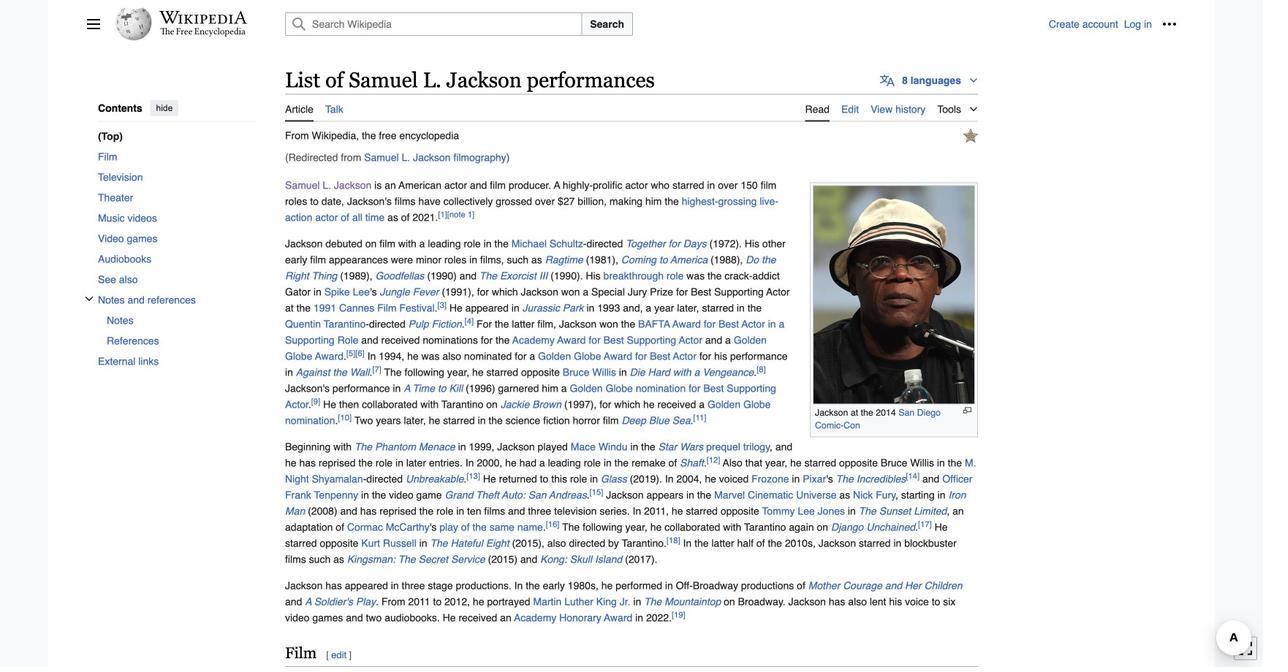 Task type: locate. For each thing, give the bounding box(es) containing it.
personal tools navigation
[[1049, 12, 1181, 36]]

main content
[[279, 66, 1177, 667]]

None search field
[[268, 12, 1049, 36]]

fullscreen image
[[1238, 641, 1253, 656]]

jackson wearing a bucket hat at the 2014 san diego comic-con image
[[813, 185, 975, 405]]

ellipsis image
[[1162, 17, 1177, 31]]

x small image
[[85, 294, 94, 303]]

Search Wikipedia search field
[[285, 12, 582, 36]]

this is a featured list. click here for more information. image
[[963, 129, 978, 143]]



Task type: vqa. For each thing, say whether or not it's contained in the screenshot.
SEARCH WIKIPEDIA search box on the top left
yes



Task type: describe. For each thing, give the bounding box(es) containing it.
language progressive image
[[880, 73, 895, 88]]

menu image
[[86, 17, 101, 31]]

wikipedia image
[[159, 11, 247, 24]]

the free encyclopedia image
[[160, 28, 246, 37]]



